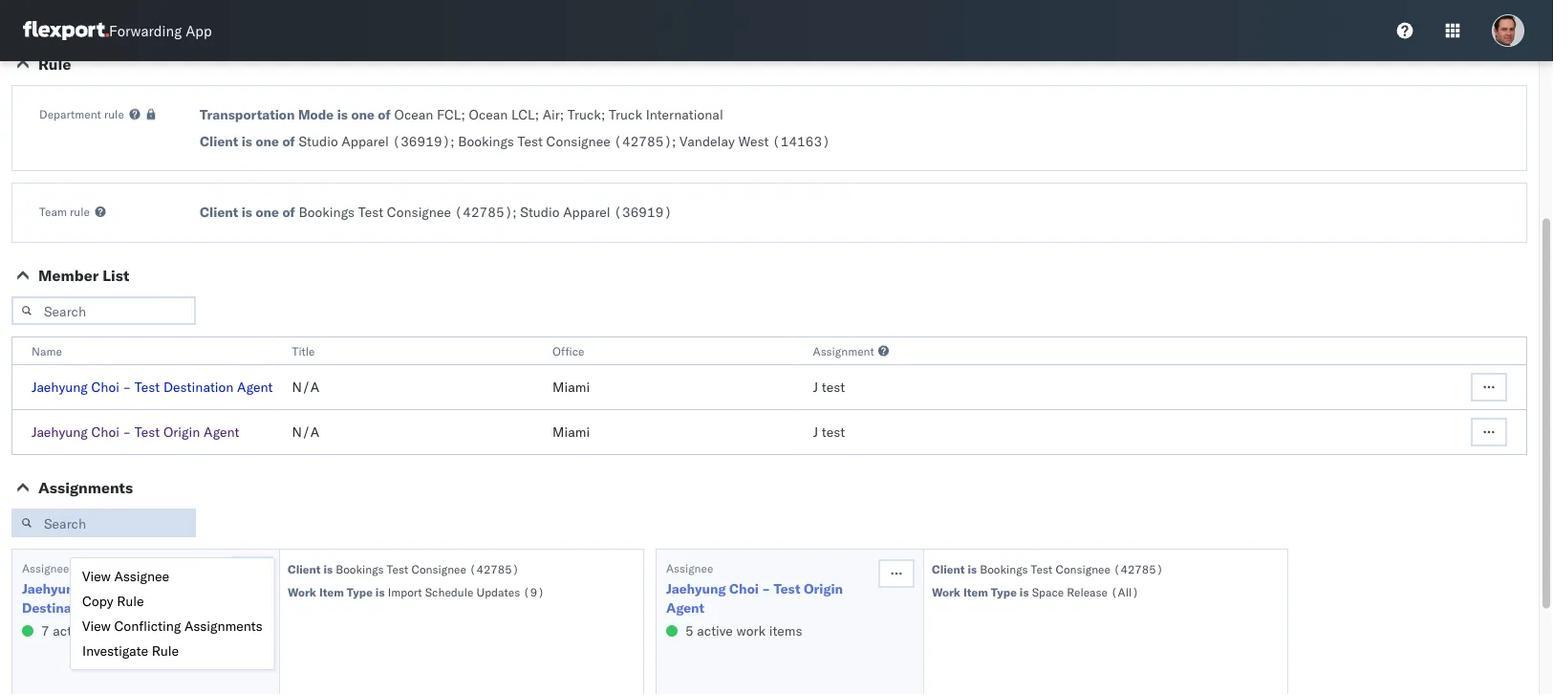 Task type: vqa. For each thing, say whether or not it's contained in the screenshot.
"Assignee Jaehyung Choi - Test Origin Agent"
yes



Task type: describe. For each thing, give the bounding box(es) containing it.
test inside the client is bookings test consignee (42785) work item type is space release (all)
[[1031, 562, 1053, 576]]

(14163)
[[773, 133, 831, 150]]

destination inside assignee jaehyung choi - test destination agent
[[22, 600, 97, 616]]

air
[[543, 106, 560, 123]]

of for bookings test consignee (42785)
[[282, 204, 295, 220]]

choi down jaehyung choi - test destination agent
[[91, 424, 119, 440]]

- down jaehyung choi - test destination agent
[[123, 424, 131, 440]]

1 view from the top
[[82, 568, 111, 585]]

Search text field
[[11, 296, 196, 325]]

0 vertical spatial of
[[378, 106, 391, 123]]

copy
[[82, 593, 113, 610]]

item for jaehyung choi - test destination agent
[[319, 585, 344, 599]]

item for jaehyung choi - test origin agent
[[964, 585, 989, 599]]

rule for department rule
[[104, 107, 124, 121]]

app
[[186, 22, 212, 40]]

j test for jaehyung choi - test destination agent
[[813, 379, 845, 395]]

member
[[38, 266, 99, 285]]

work for jaehyung choi - test destination agent
[[288, 585, 316, 599]]

client is bookings test consignee (42785) work item type is import schedule updates (9)
[[288, 562, 545, 599]]

1 horizontal spatial jaehyung choi - test origin agent link
[[667, 579, 877, 618]]

j for jaehyung choi - test origin agent
[[813, 424, 819, 440]]

j test for jaehyung choi - test origin agent
[[813, 424, 845, 440]]

international
[[646, 106, 724, 123]]

2 truck from the left
[[609, 106, 643, 123]]

0 vertical spatial rule
[[38, 55, 71, 74]]

of for studio apparel (36919)
[[282, 133, 295, 150]]

title
[[292, 344, 315, 358]]

west
[[739, 133, 769, 150]]

client inside client is bookings test consignee (42785) work item type is import schedule updates (9)
[[288, 562, 321, 576]]

0 vertical spatial one
[[351, 106, 375, 123]]

0 vertical spatial studio
[[299, 133, 338, 150]]

(all)
[[1111, 585, 1140, 599]]

client is one of for studio apparel (36919)
[[200, 133, 295, 150]]

- inside assignee jaehyung choi - test destination agent
[[118, 580, 126, 597]]

n/a for jaehyung choi - test destination agent
[[292, 379, 319, 395]]

test inside client is bookings test consignee (42785) work item type is import schedule updates (9)
[[387, 562, 409, 576]]

2 vertical spatial rule
[[152, 643, 179, 659]]

client inside the client is bookings test consignee (42785) work item type is space release (all)
[[932, 562, 965, 576]]

choi inside assignee jaehyung choi - test destination agent
[[85, 580, 115, 597]]

0 vertical spatial origin
[[163, 424, 200, 440]]

test for jaehyung choi - test origin agent
[[822, 424, 845, 440]]

assignee for jaehyung choi - test destination agent
[[22, 561, 69, 575]]

rule for team rule
[[70, 204, 90, 219]]

miami for jaehyung choi - test destination agent
[[553, 379, 590, 395]]

work for jaehyung choi - test origin agent
[[932, 585, 961, 599]]

agent inside assignee jaehyung choi - test origin agent
[[667, 600, 705, 616]]

import
[[388, 585, 422, 599]]

one for studio apparel (36919)
[[256, 133, 279, 150]]

team
[[39, 204, 67, 219]]

assignee inside view assignee copy rule view conflicting assignments investigate rule
[[114, 568, 169, 585]]

updates
[[477, 585, 520, 599]]

test inside assignee jaehyung choi - test origin agent
[[774, 580, 801, 597]]

active for 5
[[697, 623, 733, 639]]

assignee jaehyung choi - test destination agent
[[22, 561, 156, 616]]

2 view from the top
[[82, 618, 111, 634]]

items for 7 active work items
[[125, 623, 158, 639]]

choi up the jaehyung choi - test origin agent
[[91, 379, 119, 395]]

1 truck from the left
[[568, 106, 601, 123]]

space
[[1032, 585, 1064, 599]]

mode
[[298, 106, 334, 123]]

5 active work items
[[686, 623, 803, 639]]

assignee jaehyung choi - test origin agent
[[667, 561, 844, 616]]

list
[[103, 266, 130, 285]]



Task type: locate. For each thing, give the bounding box(es) containing it.
work for destination
[[92, 623, 122, 639]]

office
[[553, 344, 585, 358]]

investigate
[[82, 643, 148, 659]]

2 active from the left
[[697, 623, 733, 639]]

2 type from the left
[[991, 585, 1017, 599]]

2 item from the left
[[964, 585, 989, 599]]

(42785)
[[614, 133, 672, 150], [455, 204, 513, 220], [470, 562, 519, 576], [1114, 562, 1164, 576]]

rule up conflicting at the bottom left of the page
[[117, 593, 144, 610]]

0 vertical spatial apparel
[[342, 133, 389, 150]]

assignee
[[22, 561, 69, 575], [667, 561, 714, 575], [114, 568, 169, 585]]

flexport. image
[[23, 21, 109, 40]]

department
[[39, 107, 101, 121]]

1 vertical spatial rule
[[70, 204, 90, 219]]

j
[[813, 379, 819, 395], [813, 424, 819, 440]]

jaehyung choi - test destination agent link
[[32, 379, 273, 395], [22, 579, 232, 618]]

0 horizontal spatial truck
[[568, 106, 601, 123]]

-
[[123, 379, 131, 395], [123, 424, 131, 440], [118, 580, 126, 597], [762, 580, 771, 597]]

choi up 7 active work items
[[85, 580, 115, 597]]

1 miami from the top
[[553, 379, 590, 395]]

type inside client is bookings test consignee (42785) work item type is import schedule updates (9)
[[347, 585, 373, 599]]

rule down flexport. image
[[38, 55, 71, 74]]

one
[[351, 106, 375, 123], [256, 133, 279, 150], [256, 204, 279, 220]]

jaehyung choi - test destination agent
[[32, 379, 273, 395]]

work for origin
[[737, 623, 766, 639]]

forwarding app
[[109, 22, 212, 40]]

2 horizontal spatial rule
[[152, 643, 179, 659]]

5
[[686, 623, 694, 639]]

0 vertical spatial jaehyung choi - test origin agent link
[[32, 424, 239, 440]]

jaehyung inside assignee jaehyung choi - test origin agent
[[667, 580, 726, 597]]

0 vertical spatial assignments
[[38, 478, 133, 497]]

1 horizontal spatial truck
[[609, 106, 643, 123]]

n/a for jaehyung choi - test origin agent
[[292, 424, 319, 440]]

1 horizontal spatial work
[[932, 585, 961, 599]]

active for 7
[[53, 623, 89, 639]]

1 n/a from the top
[[292, 379, 319, 395]]

2 client is one of from the top
[[200, 204, 295, 220]]

0 horizontal spatial rule
[[70, 204, 90, 219]]

2 horizontal spatial assignee
[[667, 561, 714, 575]]

consignee inside the client is bookings test consignee (42785) work item type is space release (all)
[[1056, 562, 1111, 576]]

bookings inside the client is bookings test consignee (42785) work item type is space release (all)
[[980, 562, 1028, 576]]

view
[[82, 568, 111, 585], [82, 618, 111, 634]]

jaehyung choi - test origin agent
[[32, 424, 239, 440]]

j test
[[813, 379, 845, 395], [813, 424, 845, 440]]

truck
[[568, 106, 601, 123], [609, 106, 643, 123]]

1 test from the top
[[822, 379, 845, 395]]

item inside the client is bookings test consignee (42785) work item type is space release (all)
[[964, 585, 989, 599]]

assignee inside assignee jaehyung choi - test destination agent
[[22, 561, 69, 575]]

ocean left the lcl
[[469, 106, 508, 123]]

1 item from the left
[[319, 585, 344, 599]]

lcl
[[512, 106, 535, 123]]

destination up the jaehyung choi - test origin agent
[[163, 379, 234, 395]]

item inside client is bookings test consignee (42785) work item type is import schedule updates (9)
[[319, 585, 344, 599]]

0 vertical spatial rule
[[104, 107, 124, 121]]

1 work from the left
[[288, 585, 316, 599]]

0 vertical spatial client is one of
[[200, 133, 295, 150]]

0 vertical spatial destination
[[163, 379, 234, 395]]

client is one of
[[200, 133, 295, 150], [200, 204, 295, 220]]

7 active work items
[[41, 623, 158, 639]]

choi inside assignee jaehyung choi - test origin agent
[[730, 580, 759, 597]]

assignee inside assignee jaehyung choi - test origin agent
[[667, 561, 714, 575]]

0 horizontal spatial type
[[347, 585, 373, 599]]

1 vertical spatial miami
[[553, 424, 590, 440]]

view up the copy
[[82, 568, 111, 585]]

1 vertical spatial (36919)
[[614, 204, 672, 220]]

1 horizontal spatial assignee
[[114, 568, 169, 585]]

- up 5 active work items
[[762, 580, 771, 597]]

department rule
[[39, 107, 124, 121]]

Search text field
[[11, 509, 196, 537]]

1 horizontal spatial ocean
[[469, 106, 508, 123]]

studio down mode
[[299, 133, 338, 150]]

origin inside assignee jaehyung choi - test origin agent
[[804, 580, 844, 597]]

apparel
[[342, 133, 389, 150], [563, 204, 611, 220]]

1 horizontal spatial origin
[[804, 580, 844, 597]]

work
[[288, 585, 316, 599], [932, 585, 961, 599]]

work inside the client is bookings test consignee (42785) work item type is space release (all)
[[932, 585, 961, 599]]

1 vertical spatial n/a
[[292, 424, 319, 440]]

(42785) inside the client is bookings test consignee (42785) work item type is space release (all)
[[1114, 562, 1164, 576]]

miami
[[553, 379, 590, 395], [553, 424, 590, 440]]

client
[[200, 133, 238, 150], [200, 204, 238, 220], [288, 562, 321, 576], [932, 562, 965, 576]]

destination
[[163, 379, 234, 395], [22, 600, 97, 616]]

2 j test from the top
[[813, 424, 845, 440]]

2 vertical spatial one
[[256, 204, 279, 220]]

1 ocean from the left
[[394, 106, 434, 123]]

j for jaehyung choi - test destination agent
[[813, 379, 819, 395]]

active
[[53, 623, 89, 639], [697, 623, 733, 639]]

1 client is one of from the top
[[200, 133, 295, 150]]

miami for jaehyung choi - test origin agent
[[553, 424, 590, 440]]

0 vertical spatial j
[[813, 379, 819, 395]]

0 horizontal spatial active
[[53, 623, 89, 639]]

1 horizontal spatial destination
[[163, 379, 234, 395]]

jaehyung choi - test destination agent link up 7 active work items
[[22, 579, 232, 618]]

1 horizontal spatial (36919)
[[614, 204, 672, 220]]

0 vertical spatial view
[[82, 568, 111, 585]]

work down assignee jaehyung choi - test origin agent
[[737, 623, 766, 639]]

2 ocean from the left
[[469, 106, 508, 123]]

0 horizontal spatial assignee
[[22, 561, 69, 575]]

(36919)
[[393, 133, 451, 150], [614, 204, 672, 220]]

0 horizontal spatial rule
[[38, 55, 71, 74]]

1 vertical spatial jaehyung choi - test origin agent link
[[667, 579, 877, 618]]

jaehyung choi - test destination agent link up the jaehyung choi - test origin agent
[[32, 379, 273, 395]]

0 vertical spatial jaehyung choi - test destination agent link
[[32, 379, 273, 395]]

forwarding
[[109, 22, 182, 40]]

items for 5 active work items
[[770, 623, 803, 639]]

1 vertical spatial rule
[[117, 593, 144, 610]]

active right 7
[[53, 623, 89, 639]]

view down the copy
[[82, 618, 111, 634]]

2 n/a from the top
[[292, 424, 319, 440]]

1 items from the left
[[125, 623, 158, 639]]

1 horizontal spatial active
[[697, 623, 733, 639]]

1 vertical spatial view
[[82, 618, 111, 634]]

test inside assignee jaehyung choi - test destination agent
[[130, 580, 156, 597]]

rule
[[38, 55, 71, 74], [117, 593, 144, 610], [152, 643, 179, 659]]

0 horizontal spatial items
[[125, 623, 158, 639]]

active right the 5
[[697, 623, 733, 639]]

1 vertical spatial j test
[[813, 424, 845, 440]]

agent inside assignee jaehyung choi - test destination agent
[[100, 600, 138, 616]]

work inside client is bookings test consignee (42785) work item type is import schedule updates (9)
[[288, 585, 316, 599]]

release
[[1067, 585, 1108, 599]]

0 horizontal spatial work
[[92, 623, 122, 639]]

client is bookings test consignee (42785) work item type is space release (all)
[[932, 562, 1164, 599]]

0 vertical spatial j test
[[813, 379, 845, 395]]

item left import
[[319, 585, 344, 599]]

item left space
[[964, 585, 989, 599]]

- right the copy
[[118, 580, 126, 597]]

1 horizontal spatial assignments
[[185, 618, 263, 634]]

0 horizontal spatial jaehyung choi - test origin agent link
[[32, 424, 239, 440]]

assignee up the 5
[[667, 561, 714, 575]]

assignee up 7
[[22, 561, 69, 575]]

test
[[518, 133, 543, 150], [358, 204, 384, 220], [135, 379, 160, 395], [135, 424, 160, 440], [387, 562, 409, 576], [1031, 562, 1053, 576], [130, 580, 156, 597], [774, 580, 801, 597]]

0 vertical spatial miami
[[553, 379, 590, 395]]

test for jaehyung choi - test destination agent
[[822, 379, 845, 395]]

schedule
[[425, 585, 474, 599]]

consignee
[[547, 133, 611, 150], [387, 204, 451, 220], [412, 562, 467, 576], [1056, 562, 1111, 576]]

0 horizontal spatial studio
[[299, 133, 338, 150]]

choi
[[91, 379, 119, 395], [91, 424, 119, 440], [85, 580, 115, 597], [730, 580, 759, 597]]

choi up 5 active work items
[[730, 580, 759, 597]]

bookings inside client is bookings test consignee (42785) work item type is import schedule updates (9)
[[336, 562, 384, 576]]

rule right team
[[70, 204, 90, 219]]

1 horizontal spatial studio
[[521, 204, 560, 220]]

1 vertical spatial of
[[282, 133, 295, 150]]

1 j test from the top
[[813, 379, 845, 395]]

team rule
[[39, 204, 90, 219]]

0 horizontal spatial work
[[288, 585, 316, 599]]

1 horizontal spatial items
[[770, 623, 803, 639]]

apparel down studio apparel (36919) ; bookings test consignee (42785) ; vandelay west (14163)
[[563, 204, 611, 220]]

1 horizontal spatial rule
[[117, 593, 144, 610]]

type
[[347, 585, 373, 599], [991, 585, 1017, 599]]

2 items from the left
[[770, 623, 803, 639]]

bookings test consignee (42785) ; studio apparel (36919)
[[299, 204, 672, 220]]

2 vertical spatial of
[[282, 204, 295, 220]]

jaehyung inside assignee jaehyung choi - test destination agent
[[22, 580, 82, 597]]

ocean
[[394, 106, 434, 123], [469, 106, 508, 123]]

1 vertical spatial destination
[[22, 600, 97, 616]]

1 vertical spatial studio
[[521, 204, 560, 220]]

items
[[125, 623, 158, 639], [770, 623, 803, 639]]

2 j from the top
[[813, 424, 819, 440]]

fcl
[[437, 106, 461, 123]]

1 work from the left
[[92, 623, 122, 639]]

0 horizontal spatial destination
[[22, 600, 97, 616]]

0 vertical spatial n/a
[[292, 379, 319, 395]]

1 horizontal spatial work
[[737, 623, 766, 639]]

1 vertical spatial assignments
[[185, 618, 263, 634]]

jaehyung choi - test origin agent link
[[32, 424, 239, 440], [667, 579, 877, 618]]

assignee for jaehyung choi - test origin agent
[[667, 561, 714, 575]]

1 horizontal spatial item
[[964, 585, 989, 599]]

0 horizontal spatial apparel
[[342, 133, 389, 150]]

2 work from the left
[[737, 623, 766, 639]]

view assignee copy rule view conflicting assignments investigate rule
[[82, 568, 263, 659]]

2 miami from the top
[[553, 424, 590, 440]]

1 horizontal spatial rule
[[104, 107, 124, 121]]

bookings
[[458, 133, 514, 150], [299, 204, 355, 220], [336, 562, 384, 576], [980, 562, 1028, 576]]

assignee up conflicting at the bottom left of the page
[[114, 568, 169, 585]]

assignments up search text box
[[38, 478, 133, 497]]

is
[[337, 106, 348, 123], [242, 133, 252, 150], [242, 204, 252, 220], [324, 562, 333, 576], [968, 562, 977, 576], [376, 585, 385, 599], [1020, 585, 1029, 599]]

assignments right conflicting at the bottom left of the page
[[185, 618, 263, 634]]

(9)
[[523, 585, 545, 599]]

1 vertical spatial origin
[[804, 580, 844, 597]]

item
[[319, 585, 344, 599], [964, 585, 989, 599]]

0 horizontal spatial ocean
[[394, 106, 434, 123]]

name
[[32, 344, 62, 358]]

transportation mode is one of
[[200, 106, 391, 123]]

1 vertical spatial jaehyung choi - test destination agent link
[[22, 579, 232, 618]]

1 vertical spatial test
[[822, 424, 845, 440]]

1 horizontal spatial type
[[991, 585, 1017, 599]]

forwarding app link
[[23, 21, 212, 40]]

type inside the client is bookings test consignee (42785) work item type is space release (all)
[[991, 585, 1017, 599]]

conflicting
[[114, 618, 181, 634]]

truck left international
[[609, 106, 643, 123]]

jaehyung choi - test origin agent link up 5 active work items
[[667, 579, 877, 618]]

ocean left fcl
[[394, 106, 434, 123]]

items up investigate
[[125, 623, 158, 639]]

type for jaehyung choi - test origin agent
[[991, 585, 1017, 599]]

vandelay
[[680, 133, 735, 150]]

work up investigate
[[92, 623, 122, 639]]

1 j from the top
[[813, 379, 819, 395]]

1 vertical spatial apparel
[[563, 204, 611, 220]]

0 horizontal spatial item
[[319, 585, 344, 599]]

origin
[[163, 424, 200, 440], [804, 580, 844, 597]]

rule
[[104, 107, 124, 121], [70, 204, 90, 219]]

7
[[41, 623, 49, 639]]

2 work from the left
[[932, 585, 961, 599]]

ocean fcl ; ocean lcl ; air ; truck ; truck international
[[394, 106, 724, 123]]

items down assignee jaehyung choi - test origin agent
[[770, 623, 803, 639]]

assignments
[[38, 478, 133, 497], [185, 618, 263, 634]]

0 horizontal spatial (36919)
[[393, 133, 451, 150]]

(42785) inside client is bookings test consignee (42785) work item type is import schedule updates (9)
[[470, 562, 519, 576]]

type left space
[[991, 585, 1017, 599]]

assignment
[[813, 344, 875, 358]]

1 vertical spatial one
[[256, 133, 279, 150]]

studio down studio apparel (36919) ; bookings test consignee (42785) ; vandelay west (14163)
[[521, 204, 560, 220]]

studio
[[299, 133, 338, 150], [521, 204, 560, 220]]

apparel down transportation mode is one of
[[342, 133, 389, 150]]

type left import
[[347, 585, 373, 599]]

jaehyung
[[32, 379, 88, 395], [32, 424, 88, 440], [22, 580, 82, 597], [667, 580, 726, 597]]

test
[[822, 379, 845, 395], [822, 424, 845, 440]]

- inside assignee jaehyung choi - test origin agent
[[762, 580, 771, 597]]

client is one of for bookings test consignee (42785)
[[200, 204, 295, 220]]

0 vertical spatial (36919)
[[393, 133, 451, 150]]

assignments inside view assignee copy rule view conflicting assignments investigate rule
[[185, 618, 263, 634]]

rule right department at the top of the page
[[104, 107, 124, 121]]

n/a
[[292, 379, 319, 395], [292, 424, 319, 440]]

0 horizontal spatial assignments
[[38, 478, 133, 497]]

2 test from the top
[[822, 424, 845, 440]]

rule down conflicting at the bottom left of the page
[[152, 643, 179, 659]]

1 vertical spatial j
[[813, 424, 819, 440]]

consignee inside client is bookings test consignee (42785) work item type is import schedule updates (9)
[[412, 562, 467, 576]]

0 vertical spatial test
[[822, 379, 845, 395]]

agent
[[237, 379, 273, 395], [204, 424, 239, 440], [100, 600, 138, 616], [667, 600, 705, 616]]

member list
[[38, 266, 130, 285]]

1 type from the left
[[347, 585, 373, 599]]

- up the jaehyung choi - test origin agent
[[123, 379, 131, 395]]

studio apparel (36919) ; bookings test consignee (42785) ; vandelay west (14163)
[[299, 133, 831, 150]]

jaehyung choi - test origin agent link down jaehyung choi - test destination agent
[[32, 424, 239, 440]]

of
[[378, 106, 391, 123], [282, 133, 295, 150], [282, 204, 295, 220]]

1 vertical spatial client is one of
[[200, 204, 295, 220]]

type for jaehyung choi - test destination agent
[[347, 585, 373, 599]]

destination up 7
[[22, 600, 97, 616]]

one for bookings test consignee (42785)
[[256, 204, 279, 220]]

transportation
[[200, 106, 295, 123]]

1 active from the left
[[53, 623, 89, 639]]

work
[[92, 623, 122, 639], [737, 623, 766, 639]]

truck right air
[[568, 106, 601, 123]]

1 horizontal spatial apparel
[[563, 204, 611, 220]]

;
[[461, 106, 466, 123], [535, 106, 539, 123], [560, 106, 564, 123], [601, 106, 606, 123], [451, 133, 455, 150], [672, 133, 676, 150], [513, 204, 517, 220]]

0 horizontal spatial origin
[[163, 424, 200, 440]]



